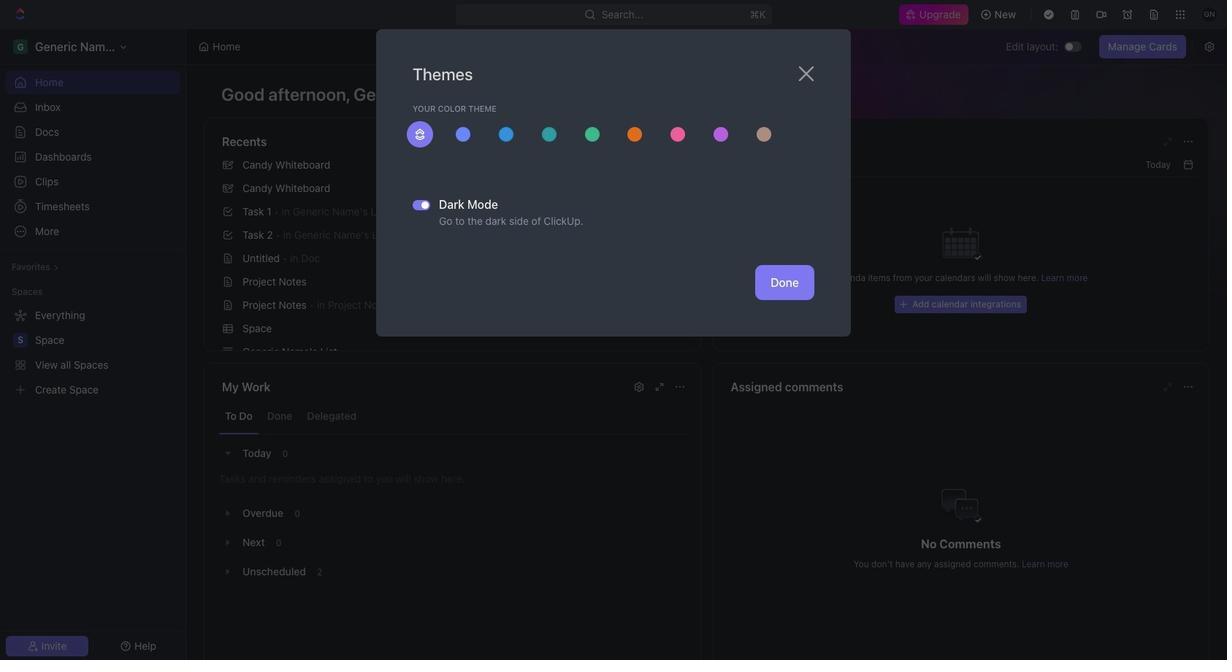 Task type: describe. For each thing, give the bounding box(es) containing it.
tree inside the sidebar "navigation"
[[6, 304, 180, 402]]

sidebar navigation
[[0, 29, 186, 661]]



Task type: locate. For each thing, give the bounding box(es) containing it.
tree
[[6, 304, 180, 402]]

tab list
[[219, 399, 686, 435]]

dialog
[[376, 29, 851, 337]]



Task type: vqa. For each thing, say whether or not it's contained in the screenshot.
tree
yes



